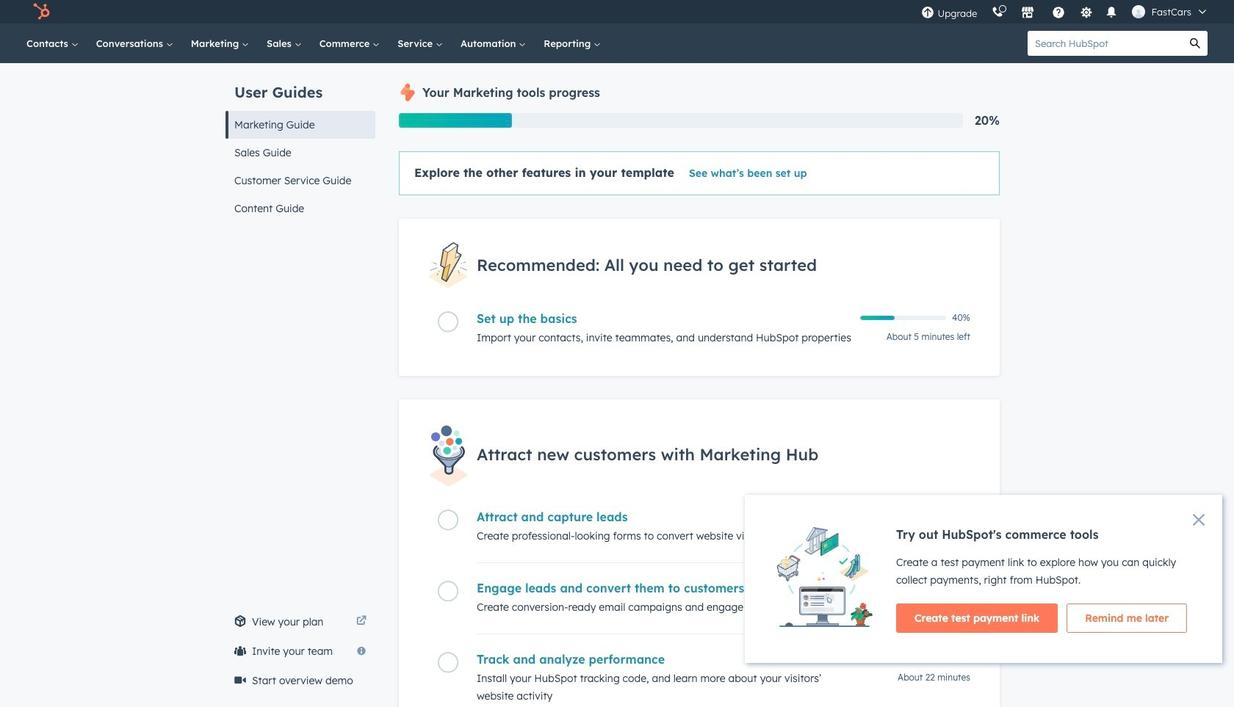Task type: vqa. For each thing, say whether or not it's contained in the screenshot.
Search HubSpot search field
yes



Task type: describe. For each thing, give the bounding box(es) containing it.
1 link opens in a new window image from the top
[[356, 614, 367, 631]]

christina overa image
[[1133, 5, 1146, 18]]

marketplaces image
[[1022, 7, 1035, 20]]



Task type: locate. For each thing, give the bounding box(es) containing it.
progress bar
[[399, 113, 512, 128]]

close image
[[1194, 515, 1205, 526]]

[object object] complete progress bar
[[861, 316, 895, 321]]

Search HubSpot search field
[[1028, 31, 1183, 56]]

menu
[[915, 0, 1217, 24]]

link opens in a new window image
[[356, 614, 367, 631], [356, 617, 367, 628]]

2 link opens in a new window image from the top
[[356, 617, 367, 628]]

user guides element
[[226, 63, 376, 223]]



